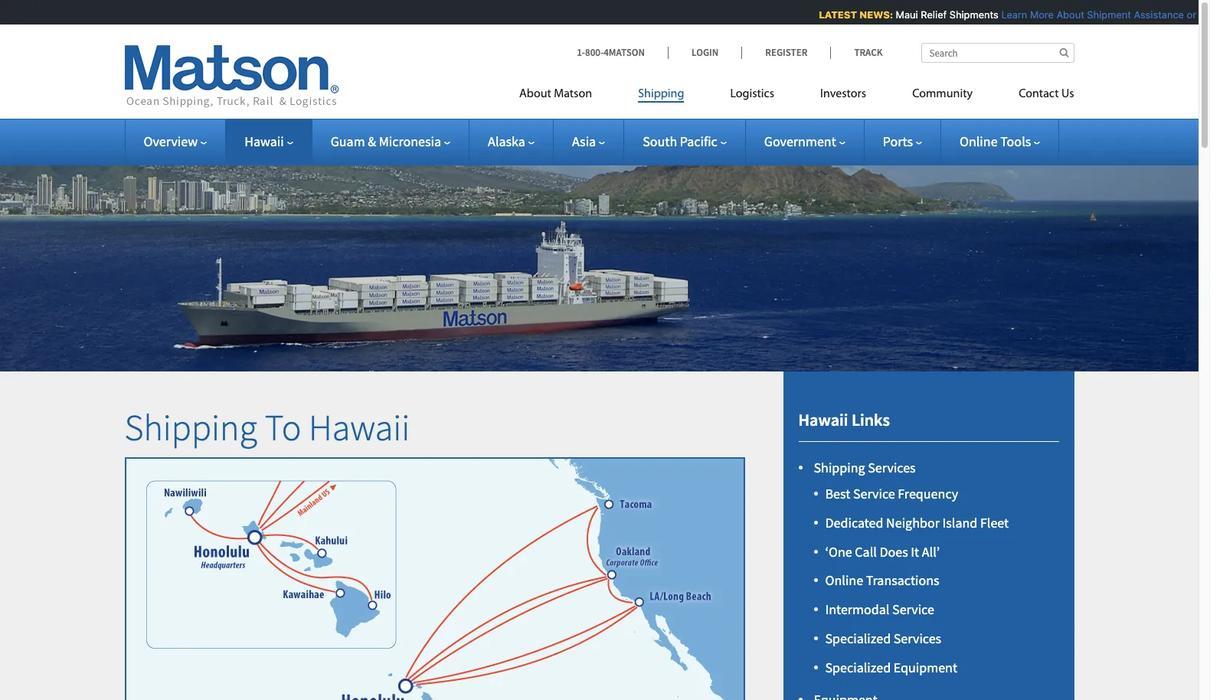 Task type: vqa. For each thing, say whether or not it's contained in the screenshot.
NUMBER
no



Task type: locate. For each thing, give the bounding box(es) containing it.
None search field
[[922, 43, 1075, 63]]

fleet
[[981, 514, 1010, 532]]

'one call does it all' link
[[826, 543, 941, 561]]

shipping services
[[814, 459, 916, 477]]

online
[[960, 133, 998, 150], [826, 572, 864, 590]]

con
[[1194, 8, 1211, 21]]

or
[[1182, 8, 1191, 21]]

hawaii down blue matson logo with ocean, shipping, truck, rail and logistics written beneath it.
[[245, 133, 284, 150]]

hawaii links section
[[765, 372, 1094, 701]]

micronesia
[[379, 133, 442, 150]]

hawaii link
[[245, 133, 293, 150]]

0 vertical spatial services
[[869, 459, 916, 477]]

online transactions link
[[826, 572, 940, 590]]

matson_map_hawaii.jpg image
[[125, 458, 745, 701]]

shipping inside shipping "link"
[[639, 88, 685, 100]]

hawaii left links on the bottom
[[799, 409, 849, 431]]

0 horizontal spatial online
[[826, 572, 864, 590]]

long beach image
[[553, 516, 726, 689]]

specialized for specialized services
[[826, 630, 891, 648]]

4matson
[[604, 46, 645, 59]]

shipping services link
[[814, 459, 916, 477]]

shipment
[[1082, 8, 1126, 21]]

services up equipment
[[894, 630, 942, 648]]

intermodal
[[826, 601, 890, 619]]

about inside top menu navigation
[[520, 88, 552, 100]]

hawaii right to
[[309, 404, 410, 450]]

about right the more in the top of the page
[[1051, 8, 1079, 21]]

contact us link
[[996, 80, 1075, 112]]

1 horizontal spatial shipping
[[639, 88, 685, 100]]

ports
[[883, 133, 914, 150]]

0 vertical spatial about
[[1051, 8, 1079, 21]]

kahului image
[[238, 470, 410, 642]]

learn more about shipment assistance or con link
[[996, 8, 1211, 21]]

online left the tools at top right
[[960, 133, 998, 150]]

guam & micronesia link
[[331, 133, 451, 150]]

transactions
[[867, 572, 940, 590]]

dedicated
[[826, 514, 884, 532]]

shipping inside 'hawaii links' section
[[814, 459, 866, 477]]

about matson link
[[520, 80, 616, 112]]

specialized for specialized equipment
[[826, 659, 891, 677]]

best service frequency link
[[826, 485, 959, 503]]

community
[[913, 88, 973, 100]]

online down 'one
[[826, 572, 864, 590]]

online inside 'hawaii links' section
[[826, 572, 864, 590]]

community link
[[890, 80, 996, 112]]

hawaii inside section
[[799, 409, 849, 431]]

0 vertical spatial online
[[960, 133, 998, 150]]

specialized
[[826, 630, 891, 648], [826, 659, 891, 677]]

2 specialized from the top
[[826, 659, 891, 677]]

0 vertical spatial service
[[854, 485, 896, 503]]

2 horizontal spatial shipping
[[814, 459, 866, 477]]

2 horizontal spatial hawaii
[[799, 409, 849, 431]]

track
[[855, 46, 883, 59]]

seattle image
[[520, 419, 693, 592]]

investors
[[821, 88, 867, 100]]

login link
[[668, 46, 742, 59]]

matson
[[554, 88, 593, 100]]

1 specialized from the top
[[826, 630, 891, 648]]

service
[[854, 485, 896, 503], [893, 601, 935, 619]]

maui
[[891, 8, 913, 21]]

services
[[869, 459, 916, 477], [894, 630, 942, 648]]

online tools link
[[960, 133, 1041, 150]]

news:
[[854, 8, 888, 21]]

1 vertical spatial services
[[894, 630, 942, 648]]

honolulu image
[[169, 451, 341, 624], [320, 600, 492, 701]]

0 horizontal spatial shipping
[[125, 404, 258, 450]]

equipment
[[894, 659, 958, 677]]

0 vertical spatial specialized
[[826, 630, 891, 648]]

tools
[[1001, 133, 1032, 150]]

dedicated neighbor island fleet
[[826, 514, 1010, 532]]

best
[[826, 485, 851, 503]]

0 horizontal spatial hawaii
[[245, 133, 284, 150]]

shipments
[[944, 8, 993, 21]]

1 horizontal spatial hawaii
[[309, 404, 410, 450]]

about left matson
[[520, 88, 552, 100]]

south
[[643, 133, 678, 150]]

shipping
[[639, 88, 685, 100], [125, 404, 258, 450], [814, 459, 866, 477]]

service down transactions
[[893, 601, 935, 619]]

contact
[[1019, 88, 1060, 100]]

hawaii
[[245, 133, 284, 150], [309, 404, 410, 450], [799, 409, 849, 431]]

links
[[852, 409, 891, 431]]

online tools
[[960, 133, 1032, 150]]

shipping to hawaii
[[125, 404, 410, 450]]

hawaii for hawaii
[[245, 133, 284, 150]]

800-
[[586, 46, 604, 59]]

1 vertical spatial about
[[520, 88, 552, 100]]

south pacific
[[643, 133, 718, 150]]

overview link
[[144, 133, 207, 150]]

kawaihae image
[[256, 510, 428, 682]]

specialized down intermodal
[[826, 630, 891, 648]]

service down shipping services
[[854, 485, 896, 503]]

1-
[[577, 46, 586, 59]]

search image
[[1060, 48, 1070, 57]]

hawaii links
[[799, 409, 891, 431]]

0 horizontal spatial about
[[520, 88, 552, 100]]

2 vertical spatial shipping
[[814, 459, 866, 477]]

Search search field
[[922, 43, 1075, 63]]

about
[[1051, 8, 1079, 21], [520, 88, 552, 100]]

all'
[[923, 543, 941, 561]]

1 horizontal spatial about
[[1051, 8, 1079, 21]]

latest
[[814, 8, 852, 21]]

1 horizontal spatial online
[[960, 133, 998, 150]]

pacific
[[680, 133, 718, 150]]

assistance
[[1129, 8, 1179, 21]]

1 vertical spatial specialized
[[826, 659, 891, 677]]

services up best service frequency
[[869, 459, 916, 477]]

1 vertical spatial service
[[893, 601, 935, 619]]

register link
[[742, 46, 831, 59]]

specialized down specialized services link
[[826, 659, 891, 677]]

1 vertical spatial shipping
[[125, 404, 258, 450]]

0 vertical spatial shipping
[[639, 88, 685, 100]]

service for best
[[854, 485, 896, 503]]

1 vertical spatial online
[[826, 572, 864, 590]]



Task type: describe. For each thing, give the bounding box(es) containing it.
more
[[1025, 8, 1049, 21]]

blue matson logo with ocean, shipping, truck, rail and logistics written beneath it. image
[[125, 45, 339, 108]]

matson containership arriving honolulu, hawaii with containers. image
[[0, 141, 1199, 372]]

shipping for shipping to hawaii
[[125, 404, 258, 450]]

dedicated neighbor island fleet link
[[826, 514, 1010, 532]]

frequency
[[898, 485, 959, 503]]

learn
[[996, 8, 1022, 21]]

asia link
[[572, 133, 606, 150]]

guam & micronesia
[[331, 133, 442, 150]]

1-800-4matson link
[[577, 46, 668, 59]]

shipping for shipping services
[[814, 459, 866, 477]]

us
[[1062, 88, 1075, 100]]

online for online transactions
[[826, 572, 864, 590]]

1-800-4matson
[[577, 46, 645, 59]]

guam
[[331, 133, 365, 150]]

'one call does it all'
[[826, 543, 941, 561]]

oakland image
[[526, 490, 698, 663]]

best service frequency
[[826, 485, 959, 503]]

intermodal service link
[[826, 601, 935, 619]]

logistics link
[[708, 80, 798, 112]]

about matson
[[520, 88, 593, 100]]

services for shipping services
[[869, 459, 916, 477]]

specialized equipment
[[826, 659, 958, 677]]

service for intermodal
[[893, 601, 935, 619]]

hilo image
[[287, 521, 459, 694]]

logistics
[[731, 88, 775, 100]]

contact us
[[1019, 88, 1075, 100]]

track link
[[831, 46, 883, 59]]

asia
[[572, 133, 596, 150]]

online transactions
[[826, 572, 940, 590]]

call
[[856, 543, 877, 561]]

'one
[[826, 543, 853, 561]]

overview
[[144, 133, 198, 150]]

alaska
[[488, 133, 526, 150]]

hawaii for hawaii links
[[799, 409, 849, 431]]

government
[[765, 133, 837, 150]]

specialized services link
[[826, 630, 942, 648]]

register
[[766, 46, 808, 59]]

specialized services
[[826, 630, 942, 648]]

relief
[[916, 8, 942, 21]]

shipping for shipping
[[639, 88, 685, 100]]

specialized equipment link
[[826, 659, 958, 677]]

&
[[368, 133, 376, 150]]

alaska link
[[488, 133, 535, 150]]

shipping link
[[616, 80, 708, 112]]

to
[[265, 404, 302, 450]]

top menu navigation
[[520, 80, 1075, 112]]

ports link
[[883, 133, 923, 150]]

login
[[692, 46, 719, 59]]

it
[[912, 543, 920, 561]]

government link
[[765, 133, 846, 150]]

nawiliwili image
[[105, 425, 277, 598]]

online for online tools
[[960, 133, 998, 150]]

investors link
[[798, 80, 890, 112]]

neighbor
[[887, 514, 940, 532]]

latest news: maui relief shipments learn more about shipment assistance or con
[[814, 8, 1211, 21]]

south pacific link
[[643, 133, 727, 150]]

does
[[880, 543, 909, 561]]

intermodal service
[[826, 601, 935, 619]]

island
[[943, 514, 978, 532]]

services for specialized services
[[894, 630, 942, 648]]



